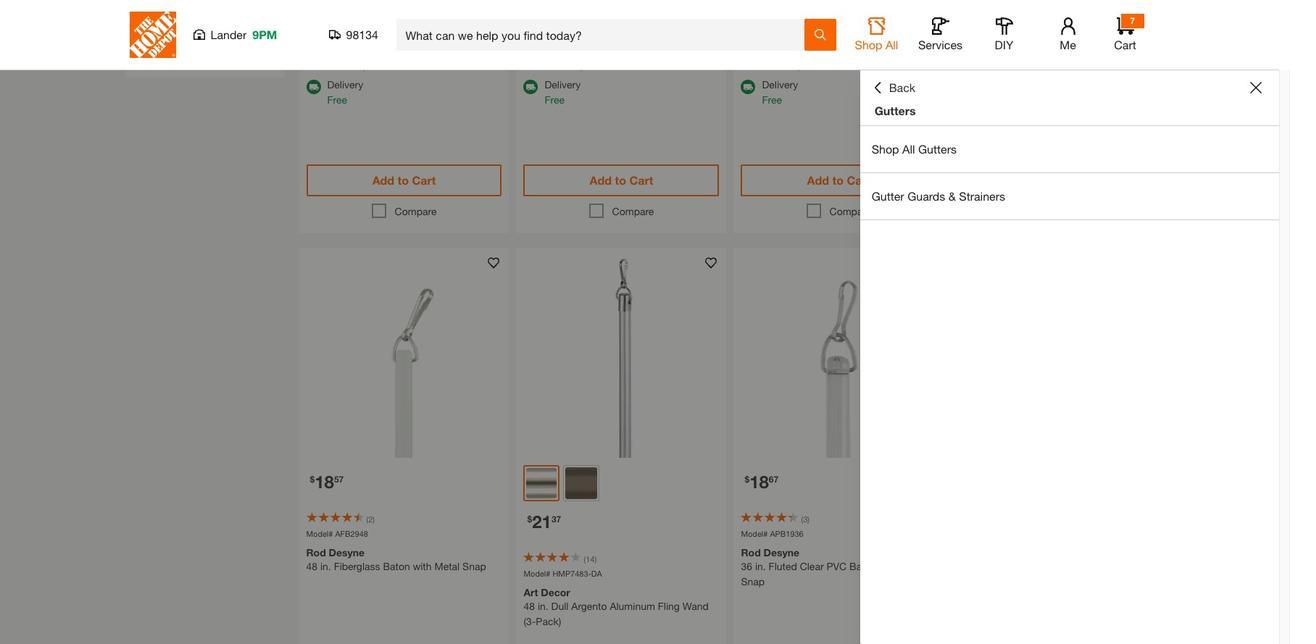 Task type: describe. For each thing, give the bounding box(es) containing it.
1 ship from the left
[[350, 59, 369, 71]]

feedback link image
[[1271, 245, 1291, 323]]

1 pickup from the left
[[545, 42, 576, 54]]

(3-
[[524, 616, 536, 628]]

98134 button
[[329, 28, 379, 42]]

da
[[592, 569, 602, 579]]

) for $ 18 57
[[373, 515, 375, 524]]

art decor 48 in. dull argento aluminum fling wand (3-pack)
[[524, 587, 709, 628]]

delivery free for available shipping image related to available for pickup image
[[763, 78, 799, 106]]

2 delivery from the left
[[545, 78, 581, 91]]

decor
[[541, 587, 571, 599]]

2
[[369, 515, 373, 524]]

wand
[[683, 601, 709, 613]]

2 add from the left
[[590, 173, 612, 187]]

apb1936
[[771, 529, 804, 539]]

rod for $ 18 67
[[742, 547, 761, 560]]

9pm
[[253, 28, 277, 41]]

in. for $ 18 67
[[756, 561, 766, 573]]

( for $ 18 67
[[802, 515, 804, 524]]

diy
[[996, 38, 1014, 51]]

2 pickup from the left
[[763, 42, 794, 54]]

art
[[524, 587, 538, 599]]

4 add from the left
[[1025, 173, 1047, 187]]

98134
[[346, 28, 379, 41]]

1 delivery from the left
[[327, 78, 364, 91]]

in. for $ 18 57
[[321, 561, 331, 573]]

aluminum
[[610, 601, 656, 613]]

1 add to cart from the left
[[373, 173, 436, 187]]

4 add to cart from the left
[[1025, 173, 1089, 187]]

3 pickup from the left
[[980, 42, 1011, 54]]

services
[[919, 38, 963, 51]]

pickup free ship to store for 1st available for pickup icon from right
[[980, 42, 1059, 71]]

3 add from the left
[[808, 173, 830, 187]]

- view less link
[[132, 39, 277, 70]]

48 for 48 in. dull argento aluminum fling wand (3-pack)
[[524, 601, 535, 613]]

fluted
[[769, 561, 798, 573]]

view
[[147, 49, 169, 61]]

fling
[[658, 601, 680, 613]]

hmp7483-
[[553, 569, 592, 579]]

me
[[1061, 38, 1077, 51]]

baton inside rod desyne 36 in. fluted clear pvc baton with metal snap
[[850, 561, 877, 573]]

3
[[804, 515, 808, 524]]

48 in. fiberglass baton with metal snap image
[[299, 248, 509, 458]]

guards
[[908, 189, 946, 203]]

$ 21 37
[[528, 512, 562, 532]]

desyne for $ 18 57
[[329, 547, 365, 560]]

available shipping image for 2nd available for pickup icon from right
[[524, 80, 539, 94]]

gutter guards & strainers link
[[861, 173, 1280, 220]]

desyne for $ 18 67
[[764, 547, 800, 560]]

48 for 48 in. fiberglass baton with metal snap
[[306, 561, 318, 573]]

) for $ 18 67
[[808, 515, 810, 524]]

1 horizontal spatial )
[[595, 555, 597, 564]]

in. inside art decor 48 in. dull argento aluminum fling wand (3-pack)
[[538, 601, 549, 613]]

1 horizontal spatial (
[[584, 555, 586, 564]]

3 delivery from the left
[[763, 78, 799, 91]]

delivery free for 2nd available for pickup icon from right available shipping image
[[545, 78, 581, 106]]

What can we help you find today? search field
[[406, 20, 804, 50]]

37
[[552, 514, 562, 525]]

36
[[742, 561, 753, 573]]

argento
[[572, 601, 607, 613]]

metal inside rod desyne 48 in. fiberglass baton with metal snap
[[435, 561, 460, 573]]

metal inside rod desyne 36 in. fluted clear pvc baton with metal snap
[[902, 561, 927, 573]]

snap inside rod desyne 36 in. fluted clear pvc baton with metal snap
[[742, 576, 765, 589]]

pleat
[[191, 18, 213, 30]]

$ 18 67
[[745, 472, 779, 492]]

pickup free ship to store for 2nd available for pickup icon from right
[[545, 42, 624, 71]]

store for available for pickup image
[[819, 59, 842, 71]]

services button
[[918, 17, 964, 52]]

store for 2nd available for pickup icon from right
[[601, 59, 624, 71]]

-
[[140, 49, 144, 61]]

fiberglass
[[334, 561, 380, 573]]

menu containing shop all gutters
[[861, 126, 1280, 220]]

14
[[586, 555, 595, 564]]

delivery free for 1st available shipping image from the left
[[327, 78, 364, 106]]

3 compare from the left
[[830, 205, 872, 218]]

model# for $ 18 57
[[306, 529, 333, 539]]

( 14 )
[[584, 555, 597, 564]]

less
[[171, 49, 193, 61]]

free ship to store
[[327, 59, 407, 71]]

pickup free ship to store for available for pickup image
[[763, 42, 842, 71]]

shop all gutters
[[872, 142, 957, 156]]

1 add to cart button from the left
[[306, 165, 502, 197]]

rod for $ 18 57
[[306, 547, 326, 560]]



Task type: vqa. For each thing, say whether or not it's contained in the screenshot.
Shop related to Shop All
yes



Task type: locate. For each thing, give the bounding box(es) containing it.
in. inside rod desyne 36 in. fluted clear pvc baton with metal snap
[[756, 561, 766, 573]]

1 vertical spatial snap
[[742, 576, 765, 589]]

2 horizontal spatial pickup
[[980, 42, 1011, 54]]

model# hmp7483-da
[[524, 569, 602, 579]]

36 in. fluted clear pvc baton with metal snap image
[[734, 248, 945, 458]]

dull
[[552, 601, 569, 613]]

3 available shipping image from the left
[[742, 80, 756, 94]]

silver image
[[527, 468, 557, 499]]

2 available shipping image from the left
[[524, 80, 539, 94]]

back button
[[872, 81, 916, 95]]

with
[[413, 561, 432, 573], [880, 561, 899, 573]]

shop all button
[[854, 17, 900, 52]]

4 store from the left
[[1037, 59, 1059, 71]]

0 horizontal spatial rod
[[306, 547, 326, 560]]

2 horizontal spatial model#
[[742, 529, 768, 539]]

2 horizontal spatial delivery free
[[763, 78, 799, 106]]

with inside rod desyne 48 in. fiberglass baton with metal snap
[[413, 561, 432, 573]]

0 horizontal spatial 18
[[315, 472, 334, 492]]

rod inside rod desyne 36 in. fluted clear pvc baton with metal snap
[[742, 547, 761, 560]]

desyne inside rod desyne 48 in. fiberglass baton with metal snap
[[329, 547, 365, 560]]

strainers
[[960, 189, 1006, 203]]

menu
[[861, 126, 1280, 220]]

3 add to cart from the left
[[808, 173, 871, 187]]

rod up the "36"
[[742, 547, 761, 560]]

store
[[384, 59, 407, 71], [601, 59, 624, 71], [819, 59, 842, 71], [1037, 59, 1059, 71]]

0 horizontal spatial compare
[[395, 205, 437, 218]]

all up guards
[[903, 142, 916, 156]]

add
[[373, 173, 395, 187], [590, 173, 612, 187], [808, 173, 830, 187], [1025, 173, 1047, 187]]

ship for available for pickup image
[[785, 59, 804, 71]]

$ for $ 21 37
[[528, 514, 532, 525]]

0 vertical spatial 48
[[306, 561, 318, 573]]

1 horizontal spatial pickup
[[763, 42, 794, 54]]

baton inside rod desyne 48 in. fiberglass baton with metal snap
[[383, 561, 410, 573]]

available for pickup image
[[742, 43, 756, 58]]

48 down art on the left of the page
[[524, 601, 535, 613]]

0 horizontal spatial 48
[[306, 561, 318, 573]]

1 horizontal spatial 48
[[524, 601, 535, 613]]

in. inside rod desyne 48 in. fiberglass baton with metal snap
[[321, 561, 331, 573]]

rod inside rod desyne 48 in. fiberglass baton with metal snap
[[306, 547, 326, 560]]

pvc
[[827, 561, 847, 573]]

) up da
[[595, 555, 597, 564]]

1 with from the left
[[413, 561, 432, 573]]

0 vertical spatial gutters
[[875, 104, 916, 117]]

0 horizontal spatial available shipping image
[[306, 80, 321, 94]]

2 horizontal spatial compare
[[830, 205, 872, 218]]

2 metal from the left
[[902, 561, 927, 573]]

model# for $ 18 67
[[742, 529, 768, 539]]

0 horizontal spatial in.
[[321, 561, 331, 573]]

delivery free
[[327, 78, 364, 106], [545, 78, 581, 106], [763, 78, 799, 106]]

1 store from the left
[[384, 59, 407, 71]]

$ left 57
[[310, 474, 315, 485]]

rod desyne 48 in. fiberglass baton with metal snap
[[306, 547, 487, 573]]

$ 18 57
[[310, 472, 344, 492]]

3 pickup free ship to store from the left
[[980, 42, 1059, 71]]

3 delivery free from the left
[[763, 78, 799, 106]]

baton right fiberglass
[[383, 561, 410, 573]]

1 horizontal spatial model#
[[524, 569, 551, 579]]

1 add from the left
[[373, 173, 395, 187]]

7
[[1131, 15, 1136, 26]]

0 horizontal spatial pickup free ship to store
[[545, 42, 624, 71]]

2 delivery free from the left
[[545, 78, 581, 106]]

the home depot logo image
[[129, 12, 176, 58]]

snap
[[463, 561, 487, 573], [742, 576, 765, 589]]

0 vertical spatial all
[[886, 38, 899, 51]]

0 horizontal spatial metal
[[435, 561, 460, 573]]

gutters inside menu
[[919, 142, 957, 156]]

pinch
[[163, 18, 188, 30]]

pinch pleat draperies
[[163, 18, 258, 30]]

0 horizontal spatial available for pickup image
[[524, 43, 539, 58]]

67
[[769, 474, 779, 485]]

0 horizontal spatial desyne
[[329, 547, 365, 560]]

with right fiberglass
[[413, 561, 432, 573]]

gutters
[[875, 104, 916, 117], [919, 142, 957, 156]]

48 inside art decor 48 in. dull argento aluminum fling wand (3-pack)
[[524, 601, 535, 613]]

diy button
[[982, 17, 1028, 52]]

4 add to cart button from the left
[[959, 165, 1155, 197]]

18 for $ 18 67
[[750, 472, 769, 492]]

( 2 )
[[367, 515, 375, 524]]

cart
[[1115, 38, 1137, 51], [412, 173, 436, 187], [630, 173, 654, 187], [847, 173, 871, 187], [1065, 173, 1089, 187]]

1 delivery free from the left
[[327, 78, 364, 106]]

model# left afb2948
[[306, 529, 333, 539]]

shop all gutters link
[[861, 126, 1280, 173]]

0 vertical spatial shop
[[856, 38, 883, 51]]

0 horizontal spatial delivery free
[[327, 78, 364, 106]]

48
[[306, 561, 318, 573], [524, 601, 535, 613]]

2 horizontal spatial $
[[745, 474, 750, 485]]

0 horizontal spatial (
[[367, 515, 369, 524]]

2 18 from the left
[[750, 472, 769, 492]]

3 add to cart button from the left
[[742, 165, 937, 197]]

1 18 from the left
[[315, 472, 334, 492]]

$
[[310, 474, 315, 485], [745, 474, 750, 485], [528, 514, 532, 525]]

ship
[[350, 59, 369, 71], [568, 59, 587, 71], [785, 59, 804, 71], [1003, 59, 1022, 71]]

$ left 67
[[745, 474, 750, 485]]

( 3 )
[[802, 515, 810, 524]]

model# up art on the left of the page
[[524, 569, 551, 579]]

$ for $ 18 57
[[310, 474, 315, 485]]

0 horizontal spatial )
[[373, 515, 375, 524]]

3 ship from the left
[[785, 59, 804, 71]]

2 rod from the left
[[742, 547, 761, 560]]

1 horizontal spatial compare
[[613, 205, 654, 218]]

1 horizontal spatial with
[[880, 561, 899, 573]]

2 horizontal spatial available shipping image
[[742, 80, 756, 94]]

( up afb2948
[[367, 515, 369, 524]]

1 pickup free ship to store from the left
[[545, 42, 624, 71]]

2 horizontal spatial (
[[802, 515, 804, 524]]

48 inside rod desyne 48 in. fiberglass baton with metal snap
[[306, 561, 318, 573]]

in. right the "36"
[[756, 561, 766, 573]]

2 desyne from the left
[[764, 547, 800, 560]]

1 horizontal spatial all
[[903, 142, 916, 156]]

18 for $ 18 57
[[315, 472, 334, 492]]

2 pickup free ship to store from the left
[[763, 42, 842, 71]]

1 horizontal spatial pickup free ship to store
[[763, 42, 842, 71]]

gutters down back button
[[875, 104, 916, 117]]

with inside rod desyne 36 in. fluted clear pvc baton with metal snap
[[880, 561, 899, 573]]

pack)
[[536, 616, 562, 628]]

48 in. dull argento aluminum fling wand (3-pack) image
[[517, 248, 727, 458]]

0 vertical spatial snap
[[463, 561, 487, 573]]

desyne inside rod desyne 36 in. fluted clear pvc baton with metal snap
[[764, 547, 800, 560]]

1 horizontal spatial delivery free
[[545, 78, 581, 106]]

2 baton from the left
[[850, 561, 877, 573]]

afb2948
[[335, 529, 368, 539]]

- view less
[[140, 49, 193, 61]]

drawer close image
[[1251, 82, 1263, 94]]

ship for 2nd available for pickup icon from right
[[568, 59, 587, 71]]

store for 1st available for pickup icon from right
[[1037, 59, 1059, 71]]

rod
[[306, 547, 326, 560], [742, 547, 761, 560]]

2 available for pickup image from the left
[[959, 43, 974, 58]]

4 ship from the left
[[1003, 59, 1022, 71]]

shop for shop all
[[856, 38, 883, 51]]

all for shop all
[[886, 38, 899, 51]]

add to cart
[[373, 173, 436, 187], [590, 173, 654, 187], [808, 173, 871, 187], [1025, 173, 1089, 187]]

in.
[[321, 561, 331, 573], [756, 561, 766, 573], [538, 601, 549, 613]]

2 compare from the left
[[613, 205, 654, 218]]

delivery
[[327, 78, 364, 91], [545, 78, 581, 91], [763, 78, 799, 91]]

bronze image
[[566, 468, 598, 500]]

1 vertical spatial gutters
[[919, 142, 957, 156]]

1 horizontal spatial baton
[[850, 561, 877, 573]]

18 up model# apb1936
[[750, 472, 769, 492]]

back
[[890, 81, 916, 94]]

clear
[[800, 561, 824, 573]]

1 horizontal spatial rod
[[742, 547, 761, 560]]

2 with from the left
[[880, 561, 899, 573]]

model#
[[306, 529, 333, 539], [742, 529, 768, 539], [524, 569, 551, 579]]

cart 7
[[1115, 15, 1137, 51]]

baton
[[383, 561, 410, 573], [850, 561, 877, 573]]

(
[[367, 515, 369, 524], [802, 515, 804, 524], [584, 555, 586, 564]]

all up back button
[[886, 38, 899, 51]]

1 vertical spatial 48
[[524, 601, 535, 613]]

1 compare from the left
[[395, 205, 437, 218]]

1 horizontal spatial gutters
[[919, 142, 957, 156]]

1 vertical spatial shop
[[872, 142, 900, 156]]

$ left 37
[[528, 514, 532, 525]]

shop inside menu
[[872, 142, 900, 156]]

in. up pack)
[[538, 601, 549, 613]]

3 store from the left
[[819, 59, 842, 71]]

( for $ 18 57
[[367, 515, 369, 524]]

shop up gutter
[[872, 142, 900, 156]]

rod desyne 36 in. fluted clear pvc baton with metal snap
[[742, 547, 927, 589]]

) up rod desyne 48 in. fiberglass baton with metal snap
[[373, 515, 375, 524]]

all inside button
[[886, 38, 899, 51]]

add to cart button
[[306, 165, 502, 197], [524, 165, 720, 197], [742, 165, 937, 197], [959, 165, 1155, 197]]

( up apb1936
[[802, 515, 804, 524]]

pinch pleat draperies link
[[163, 18, 258, 30]]

2 store from the left
[[601, 59, 624, 71]]

1 horizontal spatial $
[[528, 514, 532, 525]]

) up clear at right bottom
[[808, 515, 810, 524]]

18 up model# afb2948
[[315, 472, 334, 492]]

all for shop all gutters
[[903, 142, 916, 156]]

1 horizontal spatial available shipping image
[[524, 80, 539, 94]]

1 horizontal spatial delivery
[[545, 78, 581, 91]]

2 add to cart button from the left
[[524, 165, 720, 197]]

with right pvc
[[880, 561, 899, 573]]

shop all
[[856, 38, 899, 51]]

18
[[315, 472, 334, 492], [750, 472, 769, 492]]

shop inside button
[[856, 38, 883, 51]]

1 baton from the left
[[383, 561, 410, 573]]

2 add to cart from the left
[[590, 173, 654, 187]]

model# left apb1936
[[742, 529, 768, 539]]

1 available shipping image from the left
[[306, 80, 321, 94]]

gutter
[[872, 189, 905, 203]]

0 horizontal spatial $
[[310, 474, 315, 485]]

in. left fiberglass
[[321, 561, 331, 573]]

snap inside rod desyne 48 in. fiberglass baton with metal snap
[[463, 561, 487, 573]]

1 horizontal spatial snap
[[742, 576, 765, 589]]

1 metal from the left
[[435, 561, 460, 573]]

0 horizontal spatial all
[[886, 38, 899, 51]]

lander
[[211, 28, 247, 41]]

shop up back button
[[856, 38, 883, 51]]

0 horizontal spatial snap
[[463, 561, 487, 573]]

)
[[373, 515, 375, 524], [808, 515, 810, 524], [595, 555, 597, 564]]

2 ship from the left
[[568, 59, 587, 71]]

available shipping image for available for pickup image
[[742, 80, 756, 94]]

desyne up fluted
[[764, 547, 800, 560]]

2 horizontal spatial delivery
[[763, 78, 799, 91]]

1 horizontal spatial available for pickup image
[[959, 43, 974, 58]]

2 horizontal spatial pickup free ship to store
[[980, 42, 1059, 71]]

available for pickup image
[[524, 43, 539, 58], [959, 43, 974, 58]]

gutters up gutter guards & strainers
[[919, 142, 957, 156]]

0 horizontal spatial delivery
[[327, 78, 364, 91]]

rod down model# afb2948
[[306, 547, 326, 560]]

metal
[[435, 561, 460, 573], [902, 561, 927, 573]]

lander 9pm
[[211, 28, 277, 41]]

0 horizontal spatial pickup
[[545, 42, 576, 54]]

$ for $ 18 67
[[745, 474, 750, 485]]

57
[[334, 474, 344, 485]]

2 horizontal spatial )
[[808, 515, 810, 524]]

available shipping image
[[306, 80, 321, 94], [524, 80, 539, 94], [742, 80, 756, 94]]

0 horizontal spatial gutters
[[875, 104, 916, 117]]

1 vertical spatial all
[[903, 142, 916, 156]]

gutter guards & strainers
[[872, 189, 1006, 203]]

( up hmp7483-
[[584, 555, 586, 564]]

48 down model# afb2948
[[306, 561, 318, 573]]

all
[[886, 38, 899, 51], [903, 142, 916, 156]]

$ inside $ 18 57
[[310, 474, 315, 485]]

1 horizontal spatial in.
[[538, 601, 549, 613]]

1 desyne from the left
[[329, 547, 365, 560]]

desyne
[[329, 547, 365, 560], [764, 547, 800, 560]]

all inside menu
[[903, 142, 916, 156]]

1 available for pickup image from the left
[[524, 43, 539, 58]]

ship for 1st available for pickup icon from right
[[1003, 59, 1022, 71]]

desyne up fiberglass
[[329, 547, 365, 560]]

free
[[327, 59, 347, 71], [545, 59, 565, 71], [763, 59, 783, 71], [980, 59, 1000, 71], [327, 94, 347, 106], [545, 94, 565, 106], [763, 94, 783, 106]]

pickup free ship to store
[[545, 42, 624, 71], [763, 42, 842, 71], [980, 42, 1059, 71]]

21
[[532, 512, 552, 532]]

model# afb2948
[[306, 529, 368, 539]]

$ inside $ 18 67
[[745, 474, 750, 485]]

compare
[[395, 205, 437, 218], [613, 205, 654, 218], [830, 205, 872, 218]]

2 horizontal spatial in.
[[756, 561, 766, 573]]

draperies
[[216, 18, 258, 30]]

0 horizontal spatial model#
[[306, 529, 333, 539]]

shop for shop all gutters
[[872, 142, 900, 156]]

1 horizontal spatial desyne
[[764, 547, 800, 560]]

1 horizontal spatial 18
[[750, 472, 769, 492]]

1 rod from the left
[[306, 547, 326, 560]]

$ inside $ 21 37
[[528, 514, 532, 525]]

to
[[372, 59, 381, 71], [590, 59, 599, 71], [807, 59, 816, 71], [1025, 59, 1034, 71], [398, 173, 409, 187], [615, 173, 627, 187], [833, 173, 844, 187], [1051, 173, 1062, 187]]

&
[[949, 189, 957, 203]]

model# apb1936
[[742, 529, 804, 539]]

1 horizontal spatial metal
[[902, 561, 927, 573]]

0 horizontal spatial baton
[[383, 561, 410, 573]]

me button
[[1045, 17, 1092, 52]]

baton right pvc
[[850, 561, 877, 573]]

pickup
[[545, 42, 576, 54], [763, 42, 794, 54], [980, 42, 1011, 54]]

0 horizontal spatial with
[[413, 561, 432, 573]]

shop
[[856, 38, 883, 51], [872, 142, 900, 156]]



